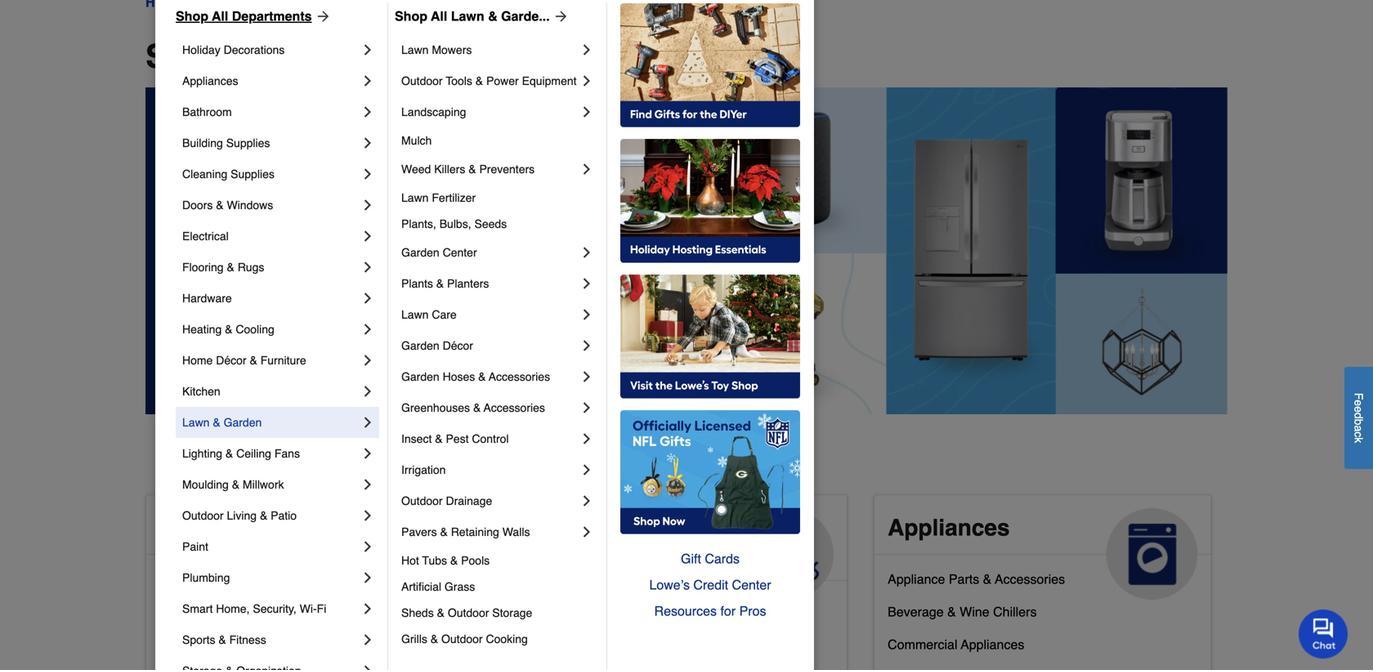 Task type: locate. For each thing, give the bounding box(es) containing it.
home
[[182, 354, 213, 367], [285, 515, 349, 541], [272, 637, 307, 652]]

1 vertical spatial supplies
[[231, 168, 275, 181]]

heating & cooling
[[182, 323, 275, 336]]

supplies
[[226, 137, 270, 150], [231, 168, 275, 181], [582, 598, 632, 613]]

2 e from the top
[[1353, 406, 1366, 413]]

chevron right image for greenhouses & accessories
[[579, 400, 595, 416]]

lawn care link
[[402, 299, 579, 330]]

chevron right image for outdoor tools & power equipment
[[579, 73, 595, 89]]

appliances link up chillers
[[875, 495, 1212, 600]]

appliances link down decorations
[[182, 65, 360, 96]]

furniture down resources
[[648, 631, 701, 646]]

all up the lawn mowers
[[431, 9, 448, 24]]

& left 'pest'
[[435, 433, 443, 446]]

lawn up plants,
[[402, 191, 429, 204]]

& right tubs
[[451, 554, 458, 568]]

chevron right image for heating & cooling
[[360, 321, 376, 338]]

1 horizontal spatial shop
[[395, 9, 428, 24]]

e up b
[[1353, 406, 1366, 413]]

0 vertical spatial center
[[443, 246, 477, 259]]

garden down plants,
[[402, 246, 440, 259]]

garden down lawn care
[[402, 339, 440, 352]]

chevron right image for building supplies
[[360, 135, 376, 151]]

garden up greenhouses
[[402, 370, 440, 384]]

1 e from the top
[[1353, 400, 1366, 406]]

pet up lowe's on the bottom of the page
[[629, 515, 665, 541]]

3 accessible from the top
[[159, 605, 222, 620]]

garde...
[[501, 9, 550, 24]]

visit the lowe's toy shop. image
[[621, 275, 801, 399]]

0 vertical spatial accessories
[[489, 370, 550, 384]]

outdoor tools & power equipment link
[[402, 65, 579, 96]]

2 vertical spatial appliances
[[961, 637, 1025, 652]]

accessible home
[[159, 515, 349, 541]]

drainage
[[446, 495, 493, 508]]

center up pros
[[732, 578, 772, 593]]

appliance
[[888, 572, 946, 587]]

accessible inside accessible home link
[[159, 515, 279, 541]]

lawn left mowers
[[402, 43, 429, 56]]

& right hoses
[[478, 370, 486, 384]]

arrow right image for shop all departments
[[312, 8, 332, 25]]

pet left beds,
[[524, 631, 543, 646]]

& right killers
[[469, 163, 476, 176]]

lawn for lawn & garden
[[182, 416, 210, 429]]

accessible down moulding
[[159, 515, 279, 541]]

0 horizontal spatial shop
[[176, 9, 209, 24]]

chevron right image for pavers & retaining walls
[[579, 524, 595, 541]]

chevron right image for cleaning supplies
[[360, 166, 376, 182]]

departments up holiday decorations link
[[232, 9, 312, 24]]

care down walls on the left bottom
[[524, 541, 575, 567]]

& left "patio"
[[260, 509, 268, 523]]

chevron right image
[[579, 42, 595, 58], [579, 73, 595, 89], [360, 228, 376, 245], [579, 245, 595, 261], [360, 259, 376, 276], [579, 276, 595, 292], [579, 307, 595, 323], [360, 321, 376, 338], [579, 338, 595, 354], [360, 384, 376, 400], [579, 400, 595, 416], [360, 415, 376, 431], [579, 462, 595, 478], [579, 493, 595, 509], [360, 508, 376, 524], [579, 524, 595, 541], [360, 601, 376, 617]]

outdoor drainage
[[402, 495, 493, 508]]

houses,
[[584, 631, 632, 646]]

commercial
[[888, 637, 958, 652]]

& up lighting
[[213, 416, 221, 429]]

mowers
[[432, 43, 472, 56]]

1 horizontal spatial appliances link
[[875, 495, 1212, 600]]

decorations
[[224, 43, 285, 56]]

2 shop from the left
[[395, 9, 428, 24]]

lawn down plants
[[402, 308, 429, 321]]

plants, bulbs, seeds
[[402, 218, 507, 231]]

find gifts for the diyer. image
[[621, 3, 801, 128]]

chevron right image for lighting & ceiling fans
[[360, 446, 376, 462]]

arrow right image inside shop all lawn & garde... link
[[550, 8, 570, 25]]

& right plants
[[437, 277, 444, 290]]

all up the holiday decorations at the top
[[212, 9, 228, 24]]

& right tools
[[476, 74, 483, 87]]

chevron right image for plumbing
[[360, 570, 376, 586]]

1 vertical spatial care
[[524, 541, 575, 567]]

irrigation
[[402, 464, 446, 477]]

accessories up chillers
[[995, 572, 1066, 587]]

décor for departments
[[216, 354, 247, 367]]

holiday decorations
[[182, 43, 285, 56]]

flooring & rugs
[[182, 261, 264, 274]]

bathroom inside "link"
[[226, 572, 282, 587]]

4 accessible from the top
[[159, 637, 222, 652]]

1 vertical spatial center
[[732, 578, 772, 593]]

home,
[[216, 603, 250, 616]]

chevron right image for irrigation
[[579, 462, 595, 478]]

0 vertical spatial décor
[[443, 339, 473, 352]]

1 horizontal spatial furniture
[[648, 631, 701, 646]]

f
[[1353, 393, 1366, 400]]

shop
[[146, 38, 227, 75]]

décor down heating & cooling on the left of the page
[[216, 354, 247, 367]]

sports & fitness
[[182, 634, 266, 647]]

chevron right image for garden hoses & accessories
[[579, 369, 595, 385]]

accessories inside "link"
[[484, 402, 545, 415]]

lawn down the kitchen
[[182, 416, 210, 429]]

supplies up houses,
[[582, 598, 632, 613]]

0 horizontal spatial arrow right image
[[312, 8, 332, 25]]

f e e d b a c k button
[[1345, 367, 1374, 469]]

doors
[[182, 199, 213, 212]]

resources for pros
[[655, 604, 767, 619]]

garden for garden décor
[[402, 339, 440, 352]]

moulding & millwork
[[182, 478, 284, 491]]

fans
[[275, 447, 300, 460]]

enjoy savings year-round. no matter what you're shopping for, find what you need at a great price. image
[[146, 87, 1228, 415]]

1 horizontal spatial arrow right image
[[550, 8, 570, 25]]

planters
[[447, 277, 489, 290]]

bathroom up the building
[[182, 105, 232, 119]]

2 vertical spatial accessories
[[995, 572, 1066, 587]]

0 vertical spatial supplies
[[226, 137, 270, 150]]

arrow right image
[[312, 8, 332, 25], [550, 8, 570, 25]]

1 accessible from the top
[[159, 515, 279, 541]]

chevron right image for lawn mowers
[[579, 42, 595, 58]]

care down plants & planters
[[432, 308, 457, 321]]

1 horizontal spatial décor
[[443, 339, 473, 352]]

sheds & outdoor storage
[[402, 607, 533, 620]]

0 vertical spatial home
[[182, 354, 213, 367]]

accessories
[[489, 370, 550, 384], [484, 402, 545, 415], [995, 572, 1066, 587]]

accessible for accessible entry & home
[[159, 637, 222, 652]]

greenhouses & accessories
[[402, 402, 545, 415]]

garden for garden hoses & accessories
[[402, 370, 440, 384]]

animal & pet care image
[[743, 509, 834, 600]]

décor for lawn
[[443, 339, 473, 352]]

& right doors
[[216, 199, 224, 212]]

cooking
[[486, 633, 528, 646]]

lawn
[[451, 9, 485, 24], [402, 43, 429, 56], [402, 191, 429, 204], [402, 308, 429, 321], [182, 416, 210, 429]]

chevron right image for insect & pest control
[[579, 431, 595, 447]]

1 shop from the left
[[176, 9, 209, 24]]

shop all lawn & garde...
[[395, 9, 550, 24]]

livestock supplies link
[[524, 594, 632, 627]]

gift cards
[[681, 552, 740, 567]]

chevron right image for holiday decorations
[[360, 42, 376, 58]]

bathroom up smart home, security, wi-fi
[[226, 572, 282, 587]]

chevron right image for landscaping
[[579, 104, 595, 120]]

weed killers & preventers link
[[402, 154, 579, 185]]

shop up holiday
[[176, 9, 209, 24]]

1 vertical spatial décor
[[216, 354, 247, 367]]

1 vertical spatial accessories
[[484, 402, 545, 415]]

fertilizer
[[432, 191, 476, 204]]

chevron right image for lawn & garden
[[360, 415, 376, 431]]

0 horizontal spatial care
[[432, 308, 457, 321]]

1 horizontal spatial care
[[524, 541, 575, 567]]

plumbing
[[182, 572, 230, 585]]

c
[[1353, 432, 1366, 438]]

lawn for lawn fertilizer
[[402, 191, 429, 204]]

accessible inside accessible bathroom "link"
[[159, 572, 222, 587]]

outdoor drainage link
[[402, 486, 579, 517]]

plumbing link
[[182, 563, 360, 594]]

gift
[[681, 552, 702, 567]]

pest
[[446, 433, 469, 446]]

2 accessible from the top
[[159, 572, 222, 587]]

décor
[[443, 339, 473, 352], [216, 354, 247, 367]]

pet
[[629, 515, 665, 541], [524, 631, 543, 646]]

sheds
[[402, 607, 434, 620]]

outdoor down moulding
[[182, 509, 224, 523]]

accessible
[[159, 515, 279, 541], [159, 572, 222, 587], [159, 605, 222, 620], [159, 637, 222, 652]]

supplies up windows
[[231, 168, 275, 181]]

chevron right image for flooring & rugs
[[360, 259, 376, 276]]

appliances
[[182, 74, 238, 87], [888, 515, 1010, 541], [961, 637, 1025, 652]]

appliances image
[[1107, 509, 1199, 600]]

shop for shop all departments
[[176, 9, 209, 24]]

garden for garden center
[[402, 246, 440, 259]]

lawn & garden
[[182, 416, 262, 429]]

accessories up control
[[484, 402, 545, 415]]

& down "garden hoses & accessories"
[[473, 402, 481, 415]]

1 horizontal spatial all
[[236, 38, 277, 75]]

appliances up parts
[[888, 515, 1010, 541]]

credit
[[694, 578, 729, 593]]

chevron right image
[[360, 42, 376, 58], [360, 73, 376, 89], [360, 104, 376, 120], [579, 104, 595, 120], [360, 135, 376, 151], [579, 161, 595, 177], [360, 166, 376, 182], [360, 197, 376, 213], [360, 290, 376, 307], [360, 352, 376, 369], [579, 369, 595, 385], [579, 431, 595, 447], [360, 446, 376, 462], [360, 477, 376, 493], [360, 539, 376, 555], [360, 570, 376, 586], [360, 632, 376, 648], [360, 663, 376, 671]]

grass
[[445, 581, 475, 594]]

appliance parts & accessories link
[[888, 568, 1066, 601]]

0 vertical spatial pet
[[629, 515, 665, 541]]

shop up the lawn mowers
[[395, 9, 428, 24]]

irrigation link
[[402, 455, 579, 486]]

outdoor
[[402, 74, 443, 87], [402, 495, 443, 508], [182, 509, 224, 523], [448, 607, 489, 620], [442, 633, 483, 646]]

paint
[[182, 541, 208, 554]]

& inside the animal & pet care
[[607, 515, 623, 541]]

0 horizontal spatial furniture
[[261, 354, 306, 367]]

e
[[1353, 400, 1366, 406], [1353, 406, 1366, 413]]

0 horizontal spatial center
[[443, 246, 477, 259]]

furniture down heating & cooling link
[[261, 354, 306, 367]]

electrical link
[[182, 221, 360, 252]]

k
[[1353, 438, 1366, 443]]

all down shop all departments link
[[236, 38, 277, 75]]

accessible up sports at the left bottom
[[159, 605, 222, 620]]

supplies up cleaning supplies
[[226, 137, 270, 150]]

b
[[1353, 419, 1366, 426]]

2 vertical spatial supplies
[[582, 598, 632, 613]]

1 horizontal spatial pet
[[629, 515, 665, 541]]

0 vertical spatial care
[[432, 308, 457, 321]]

livestock
[[524, 598, 578, 613]]

security,
[[253, 603, 297, 616]]

& right animal
[[607, 515, 623, 541]]

décor up hoses
[[443, 339, 473, 352]]

pet beds, houses, & furniture
[[524, 631, 701, 646]]

lawn inside 'link'
[[402, 191, 429, 204]]

storage
[[493, 607, 533, 620]]

accessible up smart on the left of page
[[159, 572, 222, 587]]

arrow right image inside shop all departments link
[[312, 8, 332, 25]]

appliances down wine
[[961, 637, 1025, 652]]

home décor & furniture link
[[182, 345, 360, 376]]

pros
[[740, 604, 767, 619]]

departments for shop all departments
[[232, 9, 312, 24]]

power
[[487, 74, 519, 87]]

1 vertical spatial bathroom
[[226, 572, 282, 587]]

killers
[[434, 163, 466, 176]]

all for departments
[[212, 9, 228, 24]]

accessories up greenhouses & accessories "link"
[[489, 370, 550, 384]]

plants, bulbs, seeds link
[[402, 211, 595, 237]]

mulch link
[[402, 128, 595, 154]]

& right entry
[[260, 637, 269, 652]]

chevron right image for garden décor
[[579, 338, 595, 354]]

accessible for accessible home
[[159, 515, 279, 541]]

appliances down holiday
[[182, 74, 238, 87]]

0 vertical spatial appliances link
[[182, 65, 360, 96]]

cleaning
[[182, 168, 228, 181]]

accessible for accessible bathroom
[[159, 572, 222, 587]]

accessible inside accessible entry & home link
[[159, 637, 222, 652]]

0 horizontal spatial pet
[[524, 631, 543, 646]]

center down bulbs,
[[443, 246, 477, 259]]

1 vertical spatial departments
[[286, 38, 486, 75]]

arrow right image up the equipment
[[550, 8, 570, 25]]

outdoor up landscaping
[[402, 74, 443, 87]]

lawn for lawn care
[[402, 308, 429, 321]]

0 vertical spatial departments
[[232, 9, 312, 24]]

accessible home image
[[378, 509, 470, 600]]

arrow right image up shop all departments
[[312, 8, 332, 25]]

e up d
[[1353, 400, 1366, 406]]

pet beds, houses, & furniture link
[[524, 627, 701, 660]]

0 horizontal spatial all
[[212, 9, 228, 24]]

accessible inside accessible bedroom link
[[159, 605, 222, 620]]

lawn mowers link
[[402, 34, 579, 65]]

outdoor down irrigation
[[402, 495, 443, 508]]

animal & pet care link
[[511, 495, 847, 600]]

chevron right image for appliances
[[360, 73, 376, 89]]

officially licensed n f l gifts. shop now. image
[[621, 411, 801, 535]]

2 arrow right image from the left
[[550, 8, 570, 25]]

1 horizontal spatial center
[[732, 578, 772, 593]]

1 arrow right image from the left
[[312, 8, 332, 25]]

moulding
[[182, 478, 229, 491]]

departments up landscaping
[[286, 38, 486, 75]]

2 horizontal spatial all
[[431, 9, 448, 24]]

chat invite button image
[[1299, 609, 1349, 659]]

0 horizontal spatial décor
[[216, 354, 247, 367]]

accessible down smart on the left of page
[[159, 637, 222, 652]]

artificial grass link
[[402, 574, 595, 600]]

outdoor for outdoor tools & power equipment
[[402, 74, 443, 87]]



Task type: describe. For each thing, give the bounding box(es) containing it.
pavers
[[402, 526, 437, 539]]

outdoor for outdoor drainage
[[402, 495, 443, 508]]

heating
[[182, 323, 222, 336]]

supplies for cleaning supplies
[[231, 168, 275, 181]]

accessible bathroom link
[[159, 568, 282, 601]]

garden décor
[[402, 339, 473, 352]]

accessible for accessible bedroom
[[159, 605, 222, 620]]

care inside the animal & pet care
[[524, 541, 575, 567]]

lowe's credit center link
[[621, 572, 801, 599]]

chevron right image for paint
[[360, 539, 376, 555]]

shop for shop all lawn & garde...
[[395, 9, 428, 24]]

1 vertical spatial appliances link
[[875, 495, 1212, 600]]

& left wine
[[948, 605, 957, 620]]

moulding & millwork link
[[182, 469, 360, 500]]

lawn mowers
[[402, 43, 472, 56]]

holiday decorations link
[[182, 34, 360, 65]]

d
[[1353, 413, 1366, 419]]

beds,
[[547, 631, 581, 646]]

landscaping
[[402, 105, 466, 119]]

chevron right image for electrical
[[360, 228, 376, 245]]

tubs
[[422, 554, 447, 568]]

weed killers & preventers
[[402, 163, 535, 176]]

& inside 'link'
[[469, 163, 476, 176]]

& right grills
[[431, 633, 438, 646]]

chevron right image for weed killers & preventers
[[579, 161, 595, 177]]

outdoor for outdoor living & patio
[[182, 509, 224, 523]]

chevron right image for bathroom
[[360, 104, 376, 120]]

kitchen
[[182, 385, 221, 398]]

departments for shop all departments
[[286, 38, 486, 75]]

hot tubs & pools link
[[402, 548, 595, 574]]

shop all lawn & garde... link
[[395, 7, 570, 26]]

1 vertical spatial appliances
[[888, 515, 1010, 541]]

& inside "link"
[[473, 402, 481, 415]]

0 vertical spatial furniture
[[261, 354, 306, 367]]

accessories for appliance parts & accessories
[[995, 572, 1066, 587]]

shop all departments link
[[176, 7, 332, 26]]

chevron right image for plants & planters
[[579, 276, 595, 292]]

lowe's credit center
[[650, 578, 772, 593]]

lighting
[[182, 447, 222, 460]]

commercial appliances
[[888, 637, 1025, 652]]

0 vertical spatial bathroom
[[182, 105, 232, 119]]

lowe's
[[650, 578, 690, 593]]

parts
[[949, 572, 980, 587]]

preventers
[[480, 163, 535, 176]]

wi-
[[300, 603, 317, 616]]

chevron right image for home décor & furniture
[[360, 352, 376, 369]]

f e e d b a c k
[[1353, 393, 1366, 443]]

pet inside the animal & pet care
[[629, 515, 665, 541]]

chevron right image for lawn care
[[579, 307, 595, 323]]

& down accessible bedroom link
[[219, 634, 226, 647]]

supplies for building supplies
[[226, 137, 270, 150]]

building
[[182, 137, 223, 150]]

pavers & retaining walls
[[402, 526, 530, 539]]

patio
[[271, 509, 297, 523]]

& left ceiling
[[226, 447, 233, 460]]

grills
[[402, 633, 428, 646]]

chevron right image for kitchen
[[360, 384, 376, 400]]

& right pavers
[[440, 526, 448, 539]]

chevron right image for sports & fitness
[[360, 632, 376, 648]]

outdoor up grills & outdoor cooking
[[448, 607, 489, 620]]

a
[[1353, 426, 1366, 432]]

lawn for lawn mowers
[[402, 43, 429, 56]]

chevron right image for moulding & millwork
[[360, 477, 376, 493]]

artificial grass
[[402, 581, 475, 594]]

fitness
[[229, 634, 266, 647]]

chevron right image for outdoor living & patio
[[360, 508, 376, 524]]

shop all departments
[[176, 9, 312, 24]]

gift cards link
[[621, 546, 801, 572]]

& down cooling
[[250, 354, 257, 367]]

& right houses,
[[636, 631, 645, 646]]

hardware
[[182, 292, 232, 305]]

equipment
[[522, 74, 577, 87]]

& left garde...
[[488, 9, 498, 24]]

cleaning supplies
[[182, 168, 275, 181]]

all for lawn
[[431, 9, 448, 24]]

greenhouses & accessories link
[[402, 393, 579, 424]]

lawn & garden link
[[182, 407, 360, 438]]

bulbs,
[[440, 218, 472, 231]]

cleaning supplies link
[[182, 159, 360, 190]]

chevron right image for smart home, security, wi-fi
[[360, 601, 376, 617]]

rugs
[[238, 261, 264, 274]]

supplies for livestock supplies
[[582, 598, 632, 613]]

garden hoses & accessories link
[[402, 361, 579, 393]]

arrow right image for shop all lawn & garde...
[[550, 8, 570, 25]]

accessible bedroom
[[159, 605, 279, 620]]

holiday hosting essentials. image
[[621, 139, 801, 263]]

& left 'rugs' at the left top of the page
[[227, 261, 235, 274]]

walls
[[503, 526, 530, 539]]

outdoor down sheds & outdoor storage
[[442, 633, 483, 646]]

garden center link
[[402, 237, 579, 268]]

animal
[[524, 515, 600, 541]]

& left millwork
[[232, 478, 240, 491]]

& right parts
[[983, 572, 992, 587]]

chevron right image for hardware
[[360, 290, 376, 307]]

1 vertical spatial furniture
[[648, 631, 701, 646]]

insect & pest control link
[[402, 424, 579, 455]]

landscaping link
[[402, 96, 579, 128]]

beverage
[[888, 605, 944, 620]]

resources for pros link
[[621, 599, 801, 625]]

heating & cooling link
[[182, 314, 360, 345]]

1 vertical spatial home
[[285, 515, 349, 541]]

lighting & ceiling fans link
[[182, 438, 360, 469]]

chevron right image for garden center
[[579, 245, 595, 261]]

outdoor living & patio link
[[182, 500, 360, 532]]

accessories for garden hoses & accessories
[[489, 370, 550, 384]]

garden up the lighting & ceiling fans
[[224, 416, 262, 429]]

lawn care
[[402, 308, 457, 321]]

holiday
[[182, 43, 221, 56]]

insect & pest control
[[402, 433, 509, 446]]

beverage & wine chillers link
[[888, 601, 1037, 634]]

pavers & retaining walls link
[[402, 517, 579, 548]]

garden center
[[402, 246, 477, 259]]

smart home, security, wi-fi
[[182, 603, 327, 616]]

cooling
[[236, 323, 275, 336]]

appliance parts & accessories
[[888, 572, 1066, 587]]

garden hoses & accessories
[[402, 370, 550, 384]]

greenhouses
[[402, 402, 470, 415]]

& right sheds
[[437, 607, 445, 620]]

lawn up mowers
[[451, 9, 485, 24]]

2 vertical spatial home
[[272, 637, 307, 652]]

0 vertical spatial appliances
[[182, 74, 238, 87]]

chevron right image for doors & windows
[[360, 197, 376, 213]]

windows
[[227, 199, 273, 212]]

hot tubs & pools
[[402, 554, 490, 568]]

seeds
[[475, 218, 507, 231]]

resources
[[655, 604, 717, 619]]

chillers
[[994, 605, 1037, 620]]

accessible bathroom
[[159, 572, 282, 587]]

shop all departments
[[146, 38, 486, 75]]

chevron right image for outdoor drainage
[[579, 493, 595, 509]]

sports
[[182, 634, 215, 647]]

& left cooling
[[225, 323, 233, 336]]

1 vertical spatial pet
[[524, 631, 543, 646]]

tools
[[446, 74, 473, 87]]

0 horizontal spatial appliances link
[[182, 65, 360, 96]]

pools
[[461, 554, 490, 568]]

control
[[472, 433, 509, 446]]



Task type: vqa. For each thing, say whether or not it's contained in the screenshot.
installation
no



